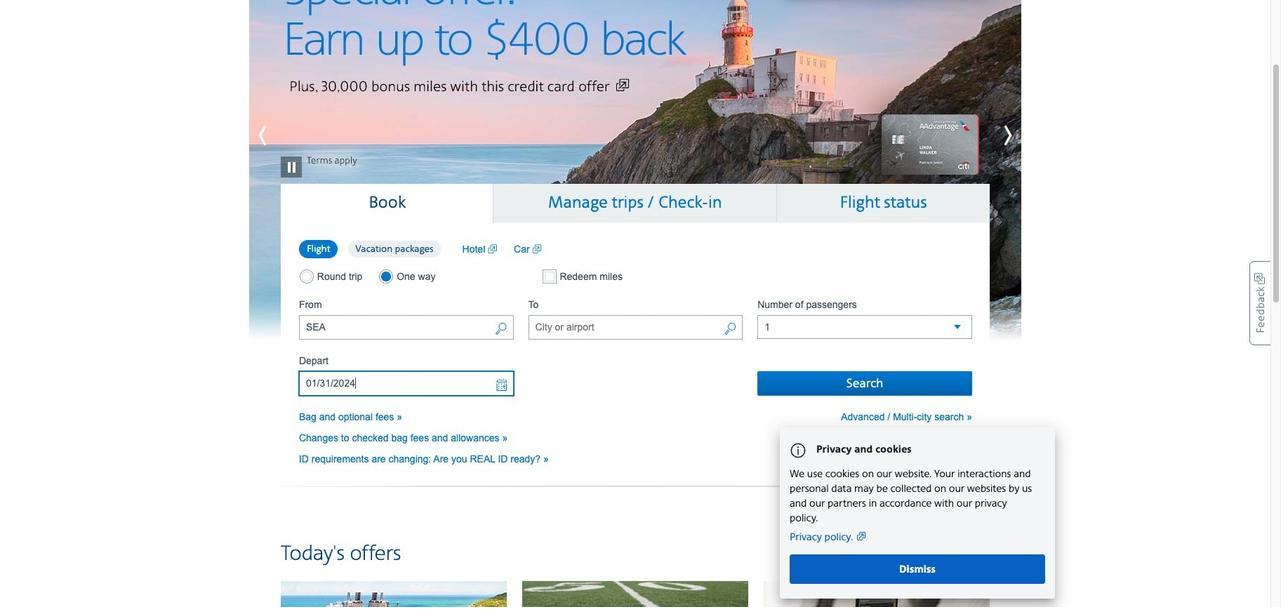 Task type: locate. For each thing, give the bounding box(es) containing it.
2 city or airport text field from the left
[[529, 315, 743, 340]]

1 horizontal spatial city or airport text field
[[529, 315, 743, 340]]

None submit
[[758, 372, 973, 396]]

option group
[[299, 239, 448, 259], [299, 269, 514, 284]]

search image
[[724, 322, 737, 338]]

tab list
[[281, 184, 990, 223]]

mm/dd/yyyy text field
[[299, 372, 514, 396]]

2 option group from the top
[[299, 269, 514, 284]]

1 tab from the left
[[281, 184, 494, 223]]

1 vertical spatial option group
[[299, 269, 514, 284]]

0 horizontal spatial city or airport text field
[[299, 315, 514, 340]]

search image
[[495, 322, 508, 338]]

City or airport text field
[[299, 315, 514, 340], [529, 315, 743, 340]]

newpage image
[[488, 242, 497, 256]]

city or airport text field for search image
[[529, 315, 743, 340]]

tab
[[281, 184, 494, 223], [494, 184, 778, 222], [778, 184, 990, 222]]

1 city or airport text field from the left
[[299, 315, 514, 340]]

0 vertical spatial option group
[[299, 239, 448, 259]]

citi / aadvantage credit card. special offer: earn up to $400 back. plus, 30,000 bonus miles with this credit card offer. opens another site in a new window that may not meet accessibility guidelines. image
[[249, 0, 1022, 345]]

next slide image
[[959, 118, 1022, 153]]



Task type: describe. For each thing, give the bounding box(es) containing it.
1 option group from the top
[[299, 239, 448, 259]]

previous slide image
[[249, 118, 313, 153]]

3 tab from the left
[[778, 184, 990, 222]]

leave feedback, opens external site in new window image
[[1250, 261, 1271, 346]]

2 tab from the left
[[494, 184, 778, 222]]

newpage image
[[533, 242, 542, 256]]

city or airport text field for search icon
[[299, 315, 514, 340]]

pause slideshow image
[[281, 135, 302, 177]]



Task type: vqa. For each thing, say whether or not it's contained in the screenshot.
search image to the right
yes



